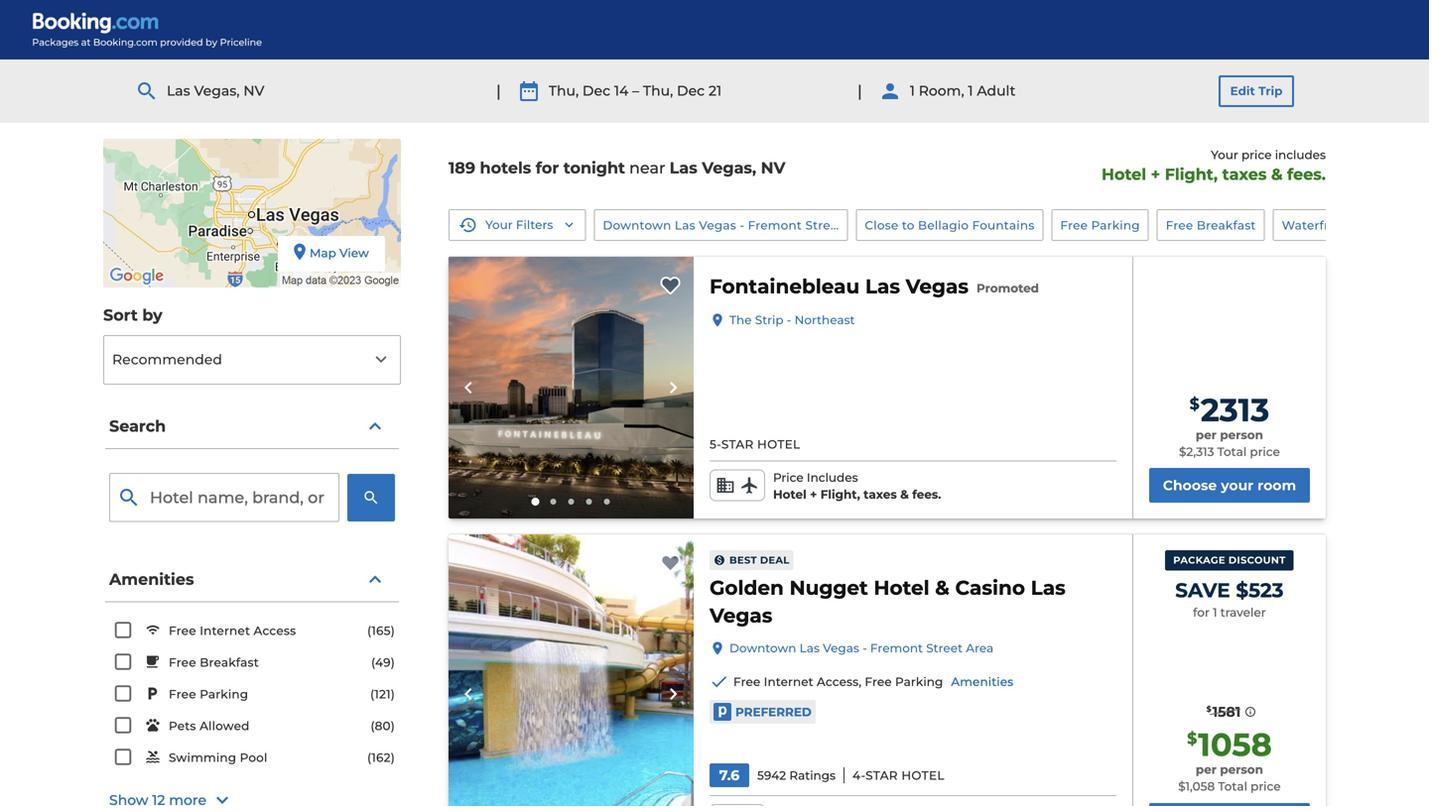 Task type: vqa. For each thing, say whether or not it's contained in the screenshot.
the bottommost +
yes



Task type: describe. For each thing, give the bounding box(es) containing it.
room
[[1258, 478, 1296, 494]]

14
[[614, 83, 629, 99]]

edit trip button
[[1219, 75, 1294, 107]]

pets allowed
[[169, 720, 250, 734]]

golden nugget hotel & casino las vegas
[[710, 576, 1066, 628]]

0 vertical spatial downtown las vegas - fremont street area
[[603, 218, 875, 233]]

per for 1058
[[1196, 763, 1217, 778]]

access
[[254, 624, 296, 639]]

0 horizontal spatial -
[[740, 218, 745, 233]]

edit trip
[[1230, 84, 1283, 98]]

your price includes hotel + flight, taxes & fees.
[[1102, 148, 1326, 184]]

1 vertical spatial free breakfast
[[169, 656, 259, 671]]

pool
[[240, 751, 268, 766]]

view
[[339, 246, 369, 261]]

1 vertical spatial breakfast
[[200, 656, 259, 671]]

the strip - northeast
[[729, 313, 855, 328]]

hotel for 4-star hotel
[[902, 769, 945, 783]]

tonight
[[563, 158, 625, 178]]

per for 2313
[[1196, 428, 1217, 443]]

fontainebleau las vegas - promoted element
[[710, 273, 1039, 301]]

your for your price includes hotel + flight, taxes & fees.
[[1211, 148, 1238, 162]]

hotel for price includes hotel + flight, taxes & fees.
[[773, 488, 807, 502]]

near
[[629, 158, 666, 178]]

by
[[142, 306, 162, 325]]

fees. inside your price includes hotel + flight, taxes & fees.
[[1287, 165, 1326, 184]]

person for 1058
[[1220, 763, 1263, 778]]

price
[[773, 471, 804, 485]]

189
[[449, 158, 475, 178]]

1 horizontal spatial -
[[787, 313, 791, 328]]

free up pets
[[169, 688, 196, 702]]

0 horizontal spatial parking
[[200, 688, 248, 702]]

1 thu, from the left
[[549, 83, 579, 99]]

(162)
[[367, 751, 395, 766]]

5-star hotel
[[710, 437, 800, 452]]

choose your room button
[[1149, 469, 1310, 503]]

1 horizontal spatial area
[[966, 642, 994, 656]]

waterfront
[[1282, 218, 1350, 233]]

Hotel name, brand, or keyword text field
[[109, 473, 339, 523]]

$1,058
[[1178, 780, 1215, 794]]

includes
[[1275, 148, 1326, 162]]

strip
[[755, 313, 784, 328]]

1 horizontal spatial fremont
[[870, 642, 923, 656]]

hotel for 5-star hotel
[[757, 437, 800, 452]]

las down close in the right top of the page
[[865, 275, 900, 299]]

trip
[[1259, 84, 1283, 98]]

$523
[[1236, 579, 1284, 603]]

(165)
[[367, 624, 395, 639]]

0 vertical spatial free breakfast
[[1166, 218, 1256, 233]]

1 horizontal spatial nv
[[761, 158, 786, 178]]

the
[[729, 313, 752, 328]]

sort by
[[103, 306, 162, 325]]

+ inside your price includes hotel + flight, taxes & fees.
[[1151, 165, 1160, 184]]

(121)
[[370, 688, 395, 702]]

4-star hotel
[[853, 769, 945, 783]]

las inside golden nugget hotel & casino las vegas
[[1031, 576, 1066, 601]]

best deal
[[729, 555, 790, 567]]

go to image #2 image
[[550, 499, 556, 505]]

2 vertical spatial -
[[863, 642, 867, 656]]

1 horizontal spatial breakfast
[[1197, 218, 1256, 233]]

save $523
[[1175, 579, 1284, 603]]

choose
[[1163, 478, 1217, 494]]

edit
[[1230, 84, 1255, 98]]

your
[[1221, 478, 1254, 494]]

(80)
[[371, 720, 395, 734]]

total for 2313
[[1217, 445, 1247, 459]]

1 vertical spatial vegas,
[[702, 158, 756, 178]]

vegas inside golden nugget hotel & casino las vegas
[[710, 604, 772, 628]]

pets
[[169, 720, 196, 734]]

2 horizontal spatial parking
[[1091, 218, 1140, 233]]

4-
[[853, 769, 866, 783]]

vegas down bellagio
[[906, 275, 969, 299]]

189 hotels for tonight near las vegas, nv
[[449, 158, 786, 178]]

sort
[[103, 306, 138, 325]]

search
[[109, 417, 166, 436]]

vegas up the fontainebleau
[[699, 218, 736, 233]]

fontainebleau las vegas
[[710, 275, 969, 299]]

access,
[[817, 676, 862, 690]]

las down 189 hotels for tonight near las vegas, nv
[[675, 218, 696, 233]]

map
[[310, 246, 336, 261]]

–
[[632, 83, 639, 99]]

5942
[[757, 769, 786, 783]]

swimming
[[169, 751, 236, 766]]

package discount
[[1173, 555, 1286, 567]]

1 horizontal spatial downtown
[[729, 642, 796, 656]]

$ 2313 per person $2,313 total price
[[1179, 391, 1280, 459]]

for 1 traveler
[[1193, 606, 1266, 620]]

1 vertical spatial downtown las vegas - fremont street area
[[729, 642, 994, 656]]

internet for access,
[[764, 676, 814, 690]]

price for 2313
[[1250, 445, 1280, 459]]

includes
[[807, 471, 858, 485]]

recommended button
[[103, 335, 401, 385]]

internet for access
[[200, 624, 250, 639]]

0 horizontal spatial free parking
[[169, 688, 248, 702]]

1 horizontal spatial 1
[[968, 83, 973, 99]]

2 horizontal spatial 1
[[1213, 606, 1217, 620]]

price includes hotel + flight, taxes & fees.
[[773, 471, 941, 502]]

amenities button
[[105, 558, 399, 603]]

5942 ratings
[[757, 769, 836, 783]]

fountains
[[972, 218, 1035, 233]]

bellagio
[[918, 218, 969, 233]]

0 vertical spatial area
[[847, 218, 875, 233]]

choose your room
[[1163, 478, 1296, 494]]

$2,313
[[1179, 445, 1214, 459]]

best
[[729, 555, 757, 567]]

photo carousel region for save $523
[[449, 535, 694, 807]]

1 vertical spatial amenities
[[951, 676, 1014, 690]]

1058
[[1198, 726, 1272, 765]]

hotels
[[480, 158, 531, 178]]

nugget
[[789, 576, 868, 601]]

close to bellagio fountains
[[865, 218, 1035, 233]]

free up preferred
[[733, 676, 761, 690]]

vegas up access,
[[823, 642, 859, 656]]

go to image #1 image
[[531, 498, 539, 506]]

amenities inside amenities 'dropdown button'
[[109, 570, 194, 589]]

hotel inside your price includes hotel + flight, taxes & fees.
[[1102, 165, 1146, 184]]

free down free internet access
[[169, 656, 196, 671]]

save
[[1175, 579, 1230, 603]]

21
[[709, 83, 722, 99]]



Task type: locate. For each thing, give the bounding box(es) containing it.
to
[[902, 218, 915, 233]]

0 horizontal spatial internet
[[200, 624, 250, 639]]

your
[[1211, 148, 1238, 162], [485, 218, 513, 232]]

1 horizontal spatial free breakfast
[[1166, 218, 1256, 233]]

price for 1058
[[1251, 780, 1281, 794]]

$ for 2313
[[1190, 395, 1200, 414]]

1 vertical spatial area
[[966, 642, 994, 656]]

7.6
[[719, 768, 740, 785]]

0 vertical spatial photo carousel region
[[449, 257, 694, 519]]

free parking up pets allowed
[[169, 688, 248, 702]]

1 horizontal spatial flight,
[[1165, 165, 1218, 184]]

room,
[[919, 83, 964, 99]]

casino
[[955, 576, 1025, 601]]

discount
[[1229, 555, 1286, 567]]

2 vertical spatial &
[[935, 576, 950, 601]]

star for 5-
[[721, 437, 754, 452]]

free internet access
[[169, 624, 296, 639]]

0 horizontal spatial amenities
[[109, 570, 194, 589]]

| for thu, dec 14 – thu, dec 21
[[496, 81, 501, 101]]

0 horizontal spatial |
[[496, 81, 501, 101]]

1 vertical spatial image 1 of 5 image
[[449, 535, 694, 807]]

flight,
[[1165, 165, 1218, 184], [820, 488, 860, 502]]

1 left adult at the right of the page
[[968, 83, 973, 99]]

photo carousel region
[[449, 257, 694, 519], [449, 535, 694, 807]]

1 horizontal spatial &
[[935, 576, 950, 601]]

0 vertical spatial &
[[1271, 165, 1283, 184]]

free breakfast down your price includes hotel + flight, taxes & fees.
[[1166, 218, 1256, 233]]

internet up preferred
[[764, 676, 814, 690]]

go to image #3 image
[[568, 499, 574, 505]]

total for 1058
[[1218, 780, 1247, 794]]

vegas, down 21
[[702, 158, 756, 178]]

golden nugget hotel & casino las vegas element
[[710, 575, 1116, 629]]

close
[[865, 218, 899, 233]]

downtown down "golden"
[[729, 642, 796, 656]]

free
[[1060, 218, 1088, 233], [1166, 218, 1193, 233], [169, 624, 196, 639], [169, 656, 196, 671], [733, 676, 761, 690], [865, 676, 892, 690], [169, 688, 196, 702]]

dec left 21
[[677, 83, 705, 99]]

area down casino
[[966, 642, 994, 656]]

1 horizontal spatial fees.
[[1287, 165, 1326, 184]]

price up room
[[1250, 445, 1280, 459]]

+ inside price includes hotel + flight, taxes & fees.
[[810, 488, 817, 502]]

2 horizontal spatial &
[[1271, 165, 1283, 184]]

1 horizontal spatial star
[[866, 769, 898, 783]]

1 vertical spatial per
[[1196, 763, 1217, 778]]

fremont
[[748, 218, 802, 233], [870, 642, 923, 656]]

1 horizontal spatial dec
[[677, 83, 705, 99]]

0 vertical spatial street
[[805, 218, 843, 233]]

0 vertical spatial total
[[1217, 445, 1247, 459]]

0 vertical spatial fees.
[[1287, 165, 1326, 184]]

0 vertical spatial breakfast
[[1197, 218, 1256, 233]]

breakfast down free internet access
[[200, 656, 259, 671]]

free right access,
[[865, 676, 892, 690]]

2 thu, from the left
[[643, 83, 673, 99]]

go to image #5 image
[[604, 499, 610, 505]]

breakfast
[[1197, 218, 1256, 233], [200, 656, 259, 671]]

fees. inside price includes hotel + flight, taxes & fees.
[[912, 488, 941, 502]]

your for your filters
[[485, 218, 513, 232]]

-
[[740, 218, 745, 233], [787, 313, 791, 328], [863, 642, 867, 656]]

1 horizontal spatial street
[[926, 642, 963, 656]]

1 horizontal spatial +
[[1151, 165, 1160, 184]]

parking
[[1091, 218, 1140, 233], [895, 676, 943, 690], [200, 688, 248, 702]]

las down booking.com packages image
[[167, 83, 190, 99]]

1 horizontal spatial taxes
[[1222, 165, 1267, 184]]

photo carousel region for 2313
[[449, 257, 694, 519]]

expand image
[[561, 218, 577, 233]]

1 down save
[[1213, 606, 1217, 620]]

1 vertical spatial nv
[[761, 158, 786, 178]]

0 horizontal spatial street
[[805, 218, 843, 233]]

1 horizontal spatial thu,
[[643, 83, 673, 99]]

price
[[1242, 148, 1272, 162], [1250, 445, 1280, 459], [1251, 780, 1281, 794]]

vegas,
[[194, 83, 240, 99], [702, 158, 756, 178]]

$ for 1581
[[1206, 705, 1211, 715]]

thu,
[[549, 83, 579, 99], [643, 83, 673, 99]]

0 horizontal spatial vegas,
[[194, 83, 240, 99]]

downtown down near
[[603, 218, 671, 233]]

1 vertical spatial free parking
[[169, 688, 248, 702]]

for right hotels
[[536, 158, 559, 178]]

1 horizontal spatial your
[[1211, 148, 1238, 162]]

taxes inside price includes hotel + flight, taxes & fees.
[[864, 488, 897, 502]]

deal
[[760, 555, 790, 567]]

vegas, down booking.com packages image
[[194, 83, 240, 99]]

fontainebleau
[[710, 275, 860, 299]]

downtown
[[603, 218, 671, 233], [729, 642, 796, 656]]

2 person from the top
[[1220, 763, 1263, 778]]

$ 1581
[[1206, 704, 1241, 721]]

price left includes
[[1242, 148, 1272, 162]]

1 vertical spatial internet
[[764, 676, 814, 690]]

preferred
[[735, 705, 812, 720]]

|
[[496, 81, 501, 101], [857, 81, 862, 101]]

0 horizontal spatial dec
[[583, 83, 610, 99]]

booking.com packages image
[[32, 12, 263, 48]]

2313
[[1201, 391, 1270, 430]]

internet
[[200, 624, 250, 639], [764, 676, 814, 690]]

per
[[1196, 428, 1217, 443], [1196, 763, 1217, 778]]

0 vertical spatial flight,
[[1165, 165, 1218, 184]]

free down amenities 'dropdown button'
[[169, 624, 196, 639]]

1 vertical spatial for
[[1193, 606, 1210, 620]]

price down 1058
[[1251, 780, 1281, 794]]

breakfast down your price includes hotel + flight, taxes & fees.
[[1197, 218, 1256, 233]]

& inside price includes hotel + flight, taxes & fees.
[[900, 488, 909, 502]]

1 horizontal spatial free parking
[[1060, 218, 1140, 233]]

total inside $ 2313 per person $2,313 total price
[[1217, 445, 1247, 459]]

1 person from the top
[[1220, 428, 1263, 443]]

1 room, 1 adult
[[910, 83, 1016, 99]]

go to image #4 image
[[586, 499, 592, 505]]

0 horizontal spatial nv
[[243, 83, 264, 99]]

total right $1,058
[[1218, 780, 1247, 794]]

0 horizontal spatial 1
[[910, 83, 915, 99]]

0 horizontal spatial fremont
[[748, 218, 802, 233]]

downtown las vegas - fremont street area up the fontainebleau
[[603, 218, 875, 233]]

thu, dec 14 – thu, dec 21
[[549, 83, 722, 99]]

0 vertical spatial person
[[1220, 428, 1263, 443]]

dec
[[583, 83, 610, 99], [677, 83, 705, 99]]

0 vertical spatial taxes
[[1222, 165, 1267, 184]]

your inside your price includes hotel + flight, taxes & fees.
[[1211, 148, 1238, 162]]

| up hotels
[[496, 81, 501, 101]]

area left to
[[847, 218, 875, 233]]

2 dec from the left
[[677, 83, 705, 99]]

dec left the "14" on the top left of page
[[583, 83, 610, 99]]

2 vertical spatial $
[[1187, 730, 1197, 749]]

1 horizontal spatial parking
[[895, 676, 943, 690]]

las vegas, nv
[[167, 83, 264, 99]]

total inside $ 1058 per person $1,058 total price
[[1218, 780, 1247, 794]]

&
[[1271, 165, 1283, 184], [900, 488, 909, 502], [935, 576, 950, 601]]

your filters button
[[449, 210, 586, 241]]

0 vertical spatial per
[[1196, 428, 1217, 443]]

1 per from the top
[[1196, 428, 1217, 443]]

thu, right –
[[643, 83, 673, 99]]

$ inside $ 1581
[[1206, 705, 1211, 715]]

free internet access, free parking amenities
[[733, 676, 1014, 690]]

adult
[[977, 83, 1016, 99]]

0 vertical spatial amenities
[[109, 570, 194, 589]]

person up your
[[1220, 428, 1263, 443]]

0 horizontal spatial breakfast
[[200, 656, 259, 671]]

$ inside $ 1058 per person $1,058 total price
[[1187, 730, 1197, 749]]

1 horizontal spatial |
[[857, 81, 862, 101]]

star
[[721, 437, 754, 452], [866, 769, 898, 783]]

(49)
[[371, 656, 395, 670]]

2 horizontal spatial -
[[863, 642, 867, 656]]

0 vertical spatial free parking
[[1060, 218, 1140, 233]]

price inside $ 1058 per person $1,058 total price
[[1251, 780, 1281, 794]]

| left room,
[[857, 81, 862, 101]]

1 vertical spatial photo carousel region
[[449, 535, 694, 807]]

1
[[910, 83, 915, 99], [968, 83, 973, 99], [1213, 606, 1217, 620]]

1 left room,
[[910, 83, 915, 99]]

swimming pool
[[169, 751, 268, 766]]

1 vertical spatial -
[[787, 313, 791, 328]]

0 horizontal spatial +
[[810, 488, 817, 502]]

- up free internet access, free parking amenities
[[863, 642, 867, 656]]

amenities down casino
[[951, 676, 1014, 690]]

- up the fontainebleau
[[740, 218, 745, 233]]

ratings
[[789, 769, 836, 783]]

0 vertical spatial price
[[1242, 148, 1272, 162]]

1 vertical spatial taxes
[[864, 488, 897, 502]]

map view
[[310, 246, 369, 261]]

thu, left the "14" on the top left of page
[[549, 83, 579, 99]]

1 vertical spatial flight,
[[820, 488, 860, 502]]

0 horizontal spatial star
[[721, 437, 754, 452]]

fremont up the fontainebleau
[[748, 218, 802, 233]]

search button
[[105, 405, 399, 450]]

$ for 1058
[[1187, 730, 1197, 749]]

& inside your price includes hotel + flight, taxes & fees.
[[1271, 165, 1283, 184]]

price inside your price includes hotel + flight, taxes & fees.
[[1242, 148, 1272, 162]]

star for 4-
[[866, 769, 898, 783]]

2 image 1 of 5 image from the top
[[449, 535, 694, 807]]

0 vertical spatial image 1 of 5 image
[[449, 257, 694, 519]]

0 horizontal spatial downtown
[[603, 218, 671, 233]]

$ left 1058
[[1187, 730, 1197, 749]]

image 1 of 5 image
[[449, 257, 694, 519], [449, 535, 694, 807]]

per inside $ 1058 per person $1,058 total price
[[1196, 763, 1217, 778]]

$ left 1581
[[1206, 705, 1211, 715]]

taxes
[[1222, 165, 1267, 184], [864, 488, 897, 502]]

1581
[[1212, 704, 1241, 721]]

street left close in the right top of the page
[[805, 218, 843, 233]]

0 horizontal spatial &
[[900, 488, 909, 502]]

hotel
[[1102, 165, 1146, 184], [757, 437, 800, 452], [773, 488, 807, 502], [874, 576, 930, 601], [902, 769, 945, 783]]

recommended
[[112, 351, 222, 368]]

vegas
[[699, 218, 736, 233], [906, 275, 969, 299], [710, 604, 772, 628], [823, 642, 859, 656]]

0 vertical spatial star
[[721, 437, 754, 452]]

person for 2313
[[1220, 428, 1263, 443]]

$ left 2313 on the right of page
[[1190, 395, 1200, 414]]

person
[[1220, 428, 1263, 443], [1220, 763, 1263, 778]]

1 image 1 of 5 image from the top
[[449, 257, 694, 519]]

0 vertical spatial vegas,
[[194, 83, 240, 99]]

image 1 of 5 image for 2313
[[449, 257, 694, 519]]

free down your price includes hotel + flight, taxes & fees.
[[1166, 218, 1193, 233]]

hotel inside golden nugget hotel & casino las vegas
[[874, 576, 930, 601]]

1 dec from the left
[[583, 83, 610, 99]]

1 photo carousel region from the top
[[449, 257, 694, 519]]

downtown las vegas - fremont street area
[[603, 218, 875, 233], [729, 642, 994, 656]]

image 1 of 5 image for save $523
[[449, 535, 694, 807]]

1 | from the left
[[496, 81, 501, 101]]

person inside $ 1058 per person $1,058 total price
[[1220, 763, 1263, 778]]

5-
[[710, 437, 721, 452]]

- right strip
[[787, 313, 791, 328]]

las up access,
[[800, 642, 820, 656]]

0 vertical spatial $
[[1190, 395, 1200, 414]]

your inside your filters button
[[485, 218, 513, 232]]

0 horizontal spatial thu,
[[549, 83, 579, 99]]

amenities
[[109, 570, 194, 589], [951, 676, 1014, 690]]

flight, inside your price includes hotel + flight, taxes & fees.
[[1165, 165, 1218, 184]]

fremont up free internet access, free parking amenities
[[870, 642, 923, 656]]

downtown las vegas - fremont street area up free internet access, free parking amenities
[[729, 642, 994, 656]]

vegas down "golden"
[[710, 604, 772, 628]]

per up $1,058
[[1196, 763, 1217, 778]]

0 vertical spatial your
[[1211, 148, 1238, 162]]

+
[[1151, 165, 1160, 184], [810, 488, 817, 502]]

free breakfast down free internet access
[[169, 656, 259, 671]]

1 vertical spatial total
[[1218, 780, 1247, 794]]

free parking right fountains
[[1060, 218, 1140, 233]]

$
[[1190, 395, 1200, 414], [1206, 705, 1211, 715], [1187, 730, 1197, 749]]

per inside $ 2313 per person $2,313 total price
[[1196, 428, 1217, 443]]

1 horizontal spatial vegas,
[[702, 158, 756, 178]]

1 vertical spatial &
[[900, 488, 909, 502]]

0 horizontal spatial your
[[485, 218, 513, 232]]

& inside golden nugget hotel & casino las vegas
[[935, 576, 950, 601]]

2 photo carousel region from the top
[[449, 535, 694, 807]]

golden
[[710, 576, 784, 601]]

traveler
[[1220, 606, 1266, 620]]

0 vertical spatial downtown
[[603, 218, 671, 233]]

1 horizontal spatial for
[[1193, 606, 1210, 620]]

free parking
[[1060, 218, 1140, 233], [169, 688, 248, 702]]

0 horizontal spatial flight,
[[820, 488, 860, 502]]

0 vertical spatial +
[[1151, 165, 1160, 184]]

flight, inside price includes hotel + flight, taxes & fees.
[[820, 488, 860, 502]]

0 horizontal spatial for
[[536, 158, 559, 178]]

taxes inside your price includes hotel + flight, taxes & fees.
[[1222, 165, 1267, 184]]

amenities up free internet access
[[109, 570, 194, 589]]

internet left access
[[200, 624, 250, 639]]

filters
[[516, 218, 553, 232]]

per up $2,313
[[1196, 428, 1217, 443]]

0 vertical spatial internet
[[200, 624, 250, 639]]

1 vertical spatial $
[[1206, 705, 1211, 715]]

person inside $ 2313 per person $2,313 total price
[[1220, 428, 1263, 443]]

$ 1058 per person $1,058 total price
[[1178, 726, 1281, 794]]

for down save
[[1193, 606, 1210, 620]]

for
[[536, 158, 559, 178], [1193, 606, 1210, 620]]

northeast
[[795, 313, 855, 328]]

your down "edit"
[[1211, 148, 1238, 162]]

0 horizontal spatial taxes
[[864, 488, 897, 502]]

hotel for golden nugget hotel & casino las vegas
[[874, 576, 930, 601]]

free right fountains
[[1060, 218, 1088, 233]]

your left filters
[[485, 218, 513, 232]]

0 vertical spatial for
[[536, 158, 559, 178]]

1 vertical spatial person
[[1220, 763, 1263, 778]]

$ inside $ 2313 per person $2,313 total price
[[1190, 395, 1200, 414]]

free breakfast
[[1166, 218, 1256, 233], [169, 656, 259, 671]]

package
[[1173, 555, 1226, 567]]

1 vertical spatial downtown
[[729, 642, 796, 656]]

las right casino
[[1031, 576, 1066, 601]]

| for 1 room, 1 adult
[[857, 81, 862, 101]]

street down golden nugget hotel & casino las vegas element
[[926, 642, 963, 656]]

price inside $ 2313 per person $2,313 total price
[[1250, 445, 1280, 459]]

hotel inside price includes hotel + flight, taxes & fees.
[[773, 488, 807, 502]]

1 vertical spatial star
[[866, 769, 898, 783]]

your filters
[[485, 218, 553, 232]]

0 vertical spatial -
[[740, 218, 745, 233]]

0 horizontal spatial fees.
[[912, 488, 941, 502]]

las right near
[[670, 158, 697, 178]]

2 | from the left
[[857, 81, 862, 101]]

total up choose your room
[[1217, 445, 1247, 459]]

2 per from the top
[[1196, 763, 1217, 778]]

allowed
[[200, 720, 250, 734]]

2 vertical spatial price
[[1251, 780, 1281, 794]]

1 vertical spatial +
[[810, 488, 817, 502]]

person down 1581
[[1220, 763, 1263, 778]]

1 vertical spatial street
[[926, 642, 963, 656]]



